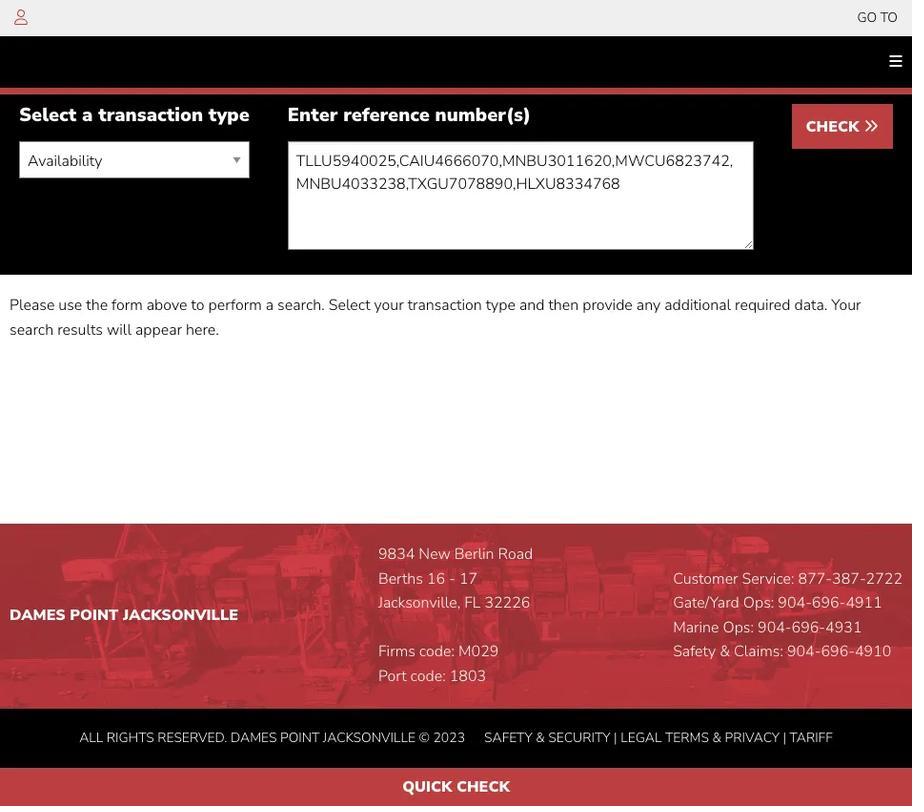 Task type: describe. For each thing, give the bounding box(es) containing it.
new
[[419, 544, 451, 565]]

387-
[[833, 568, 867, 589]]

2722
[[867, 568, 903, 589]]

fl
[[465, 593, 481, 614]]

1 vertical spatial point
[[280, 728, 320, 747]]

any
[[637, 295, 661, 316]]

1 | from the left
[[614, 728, 618, 747]]

1 horizontal spatial jacksonville
[[323, 728, 416, 747]]

firms
[[379, 641, 416, 662]]

-
[[449, 568, 456, 589]]

9834 new berlin road berths 16 - 17 jacksonville, fl 32226
[[379, 544, 534, 614]]

2 | from the left
[[784, 728, 787, 747]]

m029
[[459, 641, 499, 662]]

and
[[520, 295, 545, 316]]

& inside customer service: 877-387-2722 gate/yard ops: 904-696-4911 marine ops: 904-696-4931 safety & claims: 904-696-4910
[[720, 641, 731, 662]]

enter reference number(s)
[[288, 102, 531, 128]]

to
[[191, 295, 205, 316]]

reference
[[344, 102, 430, 128]]

select a transaction type
[[19, 102, 250, 128]]

go to
[[858, 9, 899, 27]]

terms
[[666, 728, 710, 747]]

data.
[[795, 295, 828, 316]]

transaction inside please use the form above to perform a search. select your transaction type and then provide any additional required data. your search results will appear here.
[[408, 295, 482, 316]]

search.
[[278, 295, 325, 316]]

1 vertical spatial ops:
[[724, 617, 755, 638]]

& right terms
[[713, 728, 722, 747]]

then
[[549, 295, 579, 316]]

16
[[427, 568, 446, 589]]

1 horizontal spatial dames
[[231, 728, 277, 747]]

check button
[[792, 104, 894, 149]]

footer containing 9834 new berlin road
[[0, 524, 913, 768]]

all rights reserved. dames point jacksonville © 2023
[[79, 728, 466, 747]]

to
[[881, 9, 899, 27]]

0 vertical spatial select
[[19, 102, 77, 128]]

quick check link
[[0, 768, 913, 806]]

2 vertical spatial 904-
[[788, 641, 822, 662]]

berths
[[379, 568, 424, 589]]

rights
[[107, 728, 154, 747]]

2 vertical spatial 696-
[[822, 641, 856, 662]]

select inside please use the form above to perform a search. select your transaction type and then provide any additional required data. your search results will appear here.
[[329, 295, 371, 316]]

form
[[112, 295, 143, 316]]

4931
[[826, 617, 863, 638]]

number(s)
[[436, 102, 531, 128]]

here.
[[186, 319, 219, 340]]

9834
[[379, 544, 415, 565]]

legal
[[621, 728, 662, 747]]

required
[[736, 295, 791, 316]]

gate/yard
[[674, 593, 740, 614]]

will
[[107, 319, 132, 340]]

safety & security link
[[485, 728, 611, 747]]

32226
[[485, 593, 531, 614]]

firms code:  m029 port code:  1803
[[379, 641, 499, 687]]

perform
[[208, 295, 262, 316]]

berlin
[[455, 544, 495, 565]]

search
[[10, 319, 54, 340]]

above
[[147, 295, 187, 316]]

privacy
[[725, 728, 780, 747]]



Task type: vqa. For each thing, say whether or not it's contained in the screenshot.
menu bar containing Cargo Owners
no



Task type: locate. For each thing, give the bounding box(es) containing it.
legal terms & privacy link
[[621, 728, 780, 747]]

904-
[[779, 593, 813, 614], [758, 617, 792, 638], [788, 641, 822, 662]]

enter
[[288, 102, 338, 128]]

transaction
[[98, 102, 203, 128], [408, 295, 482, 316]]

1 vertical spatial select
[[329, 295, 371, 316]]

1 vertical spatial code:
[[411, 666, 446, 687]]

0 horizontal spatial dames
[[10, 605, 66, 626]]

0 horizontal spatial check
[[457, 776, 510, 797]]

0 horizontal spatial select
[[19, 102, 77, 128]]

claims:
[[735, 641, 784, 662]]

go
[[858, 9, 878, 27]]

0 horizontal spatial transaction
[[98, 102, 203, 128]]

696-
[[813, 593, 846, 614], [792, 617, 826, 638], [822, 641, 856, 662]]

road
[[499, 544, 534, 565]]

tariff link
[[790, 728, 834, 747]]

use
[[59, 295, 82, 316]]

your
[[832, 295, 862, 316]]

1 horizontal spatial type
[[486, 295, 516, 316]]

0 horizontal spatial safety
[[485, 728, 533, 747]]

please
[[10, 295, 55, 316]]

ops: down service:
[[744, 593, 775, 614]]

safety & security | legal terms & privacy | tariff
[[485, 728, 834, 747]]

1 horizontal spatial point
[[280, 728, 320, 747]]

1 vertical spatial a
[[266, 295, 274, 316]]

user image
[[14, 10, 28, 25]]

safety right 2023
[[485, 728, 533, 747]]

results
[[57, 319, 103, 340]]

check inside check button
[[807, 116, 864, 137]]

1 horizontal spatial check
[[807, 116, 864, 137]]

0 horizontal spatial |
[[614, 728, 618, 747]]

0 vertical spatial point
[[70, 605, 119, 626]]

0 vertical spatial safety
[[674, 641, 716, 662]]

1 vertical spatial safety
[[485, 728, 533, 747]]

2023
[[433, 728, 466, 747]]

904- up claims:
[[758, 617, 792, 638]]

ops: up claims:
[[724, 617, 755, 638]]

0 vertical spatial jacksonville
[[123, 605, 239, 626]]

all
[[79, 728, 103, 747]]

1803
[[450, 666, 487, 687]]

provide
[[583, 295, 633, 316]]

service:
[[743, 568, 795, 589]]

0 vertical spatial 904-
[[779, 593, 813, 614]]

&
[[720, 641, 731, 662], [536, 728, 545, 747], [713, 728, 722, 747]]

904- right claims:
[[788, 641, 822, 662]]

safety
[[674, 641, 716, 662], [485, 728, 533, 747]]

bars image
[[890, 53, 903, 69]]

1 vertical spatial jacksonville
[[323, 728, 416, 747]]

& left claims:
[[720, 641, 731, 662]]

1 vertical spatial 696-
[[792, 617, 826, 638]]

ops:
[[744, 593, 775, 614], [724, 617, 755, 638]]

1 horizontal spatial safety
[[674, 641, 716, 662]]

a
[[82, 102, 93, 128], [266, 295, 274, 316]]

0 horizontal spatial jacksonville
[[123, 605, 239, 626]]

please use the form above to perform a search. select your transaction type and then provide any additional required data. your search results will appear here.
[[10, 295, 862, 340]]

security
[[549, 728, 611, 747]]

quick
[[403, 776, 453, 797]]

the
[[86, 295, 108, 316]]

1 vertical spatial transaction
[[408, 295, 482, 316]]

0 vertical spatial a
[[82, 102, 93, 128]]

0 horizontal spatial type
[[209, 102, 250, 128]]

| left tariff link
[[784, 728, 787, 747]]

code: up '1803'
[[420, 641, 455, 662]]

1 horizontal spatial select
[[329, 295, 371, 316]]

0 vertical spatial 696-
[[813, 593, 846, 614]]

point
[[70, 605, 119, 626], [280, 728, 320, 747]]

customer
[[674, 568, 739, 589]]

appear
[[135, 319, 182, 340]]

& left security
[[536, 728, 545, 747]]

code: right port
[[411, 666, 446, 687]]

tariff
[[790, 728, 834, 747]]

marine
[[674, 617, 720, 638]]

additional
[[665, 295, 732, 316]]

|
[[614, 728, 618, 747], [784, 728, 787, 747]]

0 vertical spatial ops:
[[744, 593, 775, 614]]

code:
[[420, 641, 455, 662], [411, 666, 446, 687]]

check inside quick check link
[[457, 776, 510, 797]]

port
[[379, 666, 407, 687]]

1 horizontal spatial |
[[784, 728, 787, 747]]

1 horizontal spatial a
[[266, 295, 274, 316]]

safety inside customer service: 877-387-2722 gate/yard ops: 904-696-4911 marine ops: 904-696-4931 safety & claims: 904-696-4910
[[674, 641, 716, 662]]

angle double right image
[[864, 118, 880, 134]]

| left legal
[[614, 728, 618, 747]]

type left and at the top right of page
[[486, 295, 516, 316]]

quick check
[[403, 776, 510, 797]]

customer service: 877-387-2722 gate/yard ops: 904-696-4911 marine ops: 904-696-4931 safety & claims: 904-696-4910
[[674, 568, 903, 662]]

1 vertical spatial dames
[[231, 728, 277, 747]]

check
[[807, 116, 864, 137], [457, 776, 510, 797]]

877-
[[799, 568, 833, 589]]

0 vertical spatial dames
[[10, 605, 66, 626]]

a inside please use the form above to perform a search. select your transaction type and then provide any additional required data. your search results will appear here.
[[266, 295, 274, 316]]

0 vertical spatial code:
[[420, 641, 455, 662]]

type inside please use the form above to perform a search. select your transaction type and then provide any additional required data. your search results will appear here.
[[486, 295, 516, 316]]

904- down 877-
[[779, 593, 813, 614]]

4911
[[846, 593, 883, 614]]

dames
[[10, 605, 66, 626], [231, 728, 277, 747]]

select
[[19, 102, 77, 128], [329, 295, 371, 316]]

©
[[419, 728, 430, 747]]

your
[[374, 295, 404, 316]]

17
[[460, 568, 478, 589]]

1 vertical spatial 904-
[[758, 617, 792, 638]]

4910
[[856, 641, 892, 662]]

1 vertical spatial check
[[457, 776, 510, 797]]

0 vertical spatial type
[[209, 102, 250, 128]]

0 horizontal spatial point
[[70, 605, 119, 626]]

reserved.
[[158, 728, 227, 747]]

0 vertical spatial check
[[807, 116, 864, 137]]

0 vertical spatial transaction
[[98, 102, 203, 128]]

safety down marine
[[674, 641, 716, 662]]

1 vertical spatial type
[[486, 295, 516, 316]]

jacksonville,
[[379, 593, 461, 614]]

0 horizontal spatial a
[[82, 102, 93, 128]]

footer
[[0, 524, 913, 768]]

type
[[209, 102, 250, 128], [486, 295, 516, 316]]

dames point jacksonville
[[10, 605, 239, 626]]

1 horizontal spatial transaction
[[408, 295, 482, 316]]

jacksonville
[[123, 605, 239, 626], [323, 728, 416, 747]]

Enter reference number(s) text field
[[288, 141, 754, 250]]

type left "enter"
[[209, 102, 250, 128]]



